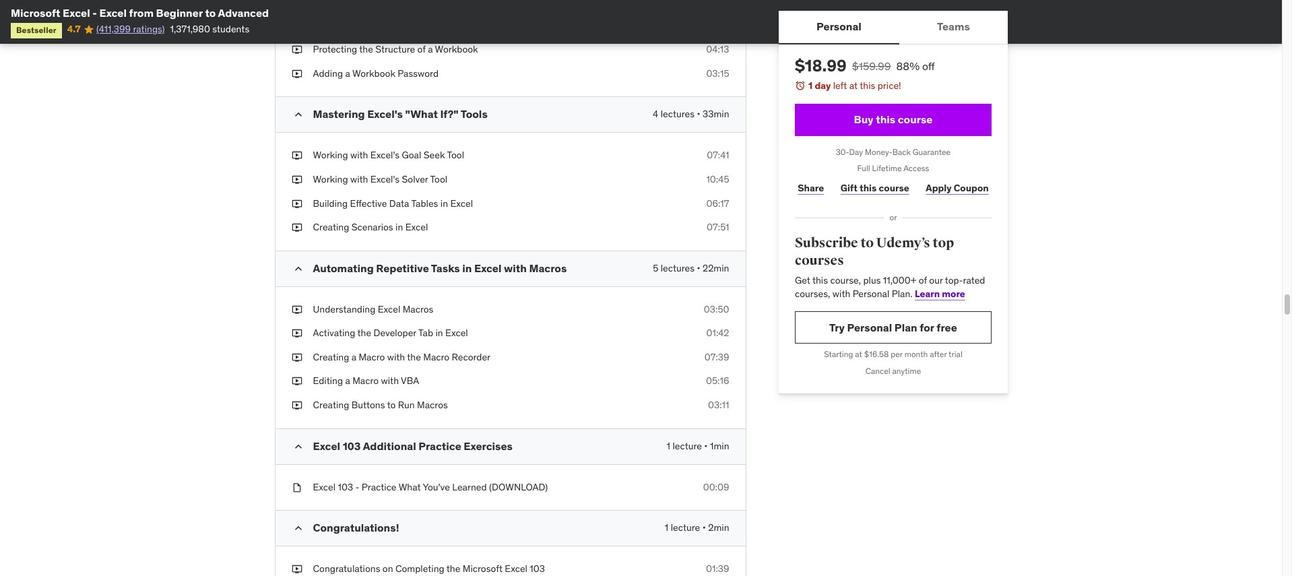 Task type: vqa. For each thing, say whether or not it's contained in the screenshot.
small icon
yes



Task type: describe. For each thing, give the bounding box(es) containing it.
in down data
[[396, 221, 403, 233]]

structure
[[375, 43, 415, 55]]

• for exercises
[[704, 440, 708, 452]]

33min
[[703, 108, 729, 120]]

try personal plan for free link
[[795, 312, 991, 344]]

money-
[[865, 147, 892, 157]]

congratulations on completing the microsoft excel 103
[[313, 563, 545, 575]]

0 horizontal spatial microsoft
[[11, 6, 60, 20]]

xsmall image for building effective data tables in excel
[[291, 197, 302, 210]]

in right tab
[[436, 327, 443, 339]]

apply coupon button
[[923, 175, 991, 202]]

after
[[930, 349, 947, 359]]

4.7
[[67, 23, 81, 35]]

macro for vba
[[353, 375, 379, 387]]

creating scenarios in excel
[[313, 221, 428, 233]]

seek
[[424, 149, 445, 161]]

password
[[398, 67, 439, 79]]

tables
[[411, 197, 438, 209]]

macro down tab
[[423, 351, 449, 363]]

xsmall image for creating buttons to run macros
[[291, 399, 302, 412]]

you've
[[423, 481, 450, 493]]

the up 'vba'
[[407, 351, 421, 363]]

1 lecture • 1min
[[667, 440, 729, 452]]

understanding excel macros
[[313, 303, 433, 315]]

adding a workbook password
[[313, 67, 439, 79]]

coupon
[[953, 182, 988, 194]]

- for excel
[[92, 6, 97, 20]]

creating a macro with the macro recorder
[[313, 351, 491, 363]]

"what
[[405, 107, 438, 121]]

protecting the structure of a workbook
[[313, 43, 478, 55]]

try
[[829, 321, 844, 334]]

mastering excel's "what if?" tools
[[313, 107, 488, 121]]

excel 103 - practice what you've learned (download)
[[313, 481, 548, 493]]

1,371,980
[[170, 23, 210, 35]]

5 lectures • 22min
[[653, 262, 729, 274]]

plan
[[894, 321, 917, 334]]

1 for excel 103 additional practice exercises
[[667, 440, 670, 452]]

small image for mastering
[[291, 108, 305, 121]]

personal inside try personal plan for free link
[[847, 321, 892, 334]]

22min
[[703, 262, 729, 274]]

a for editing a macro with vba
[[345, 375, 350, 387]]

working for working with excel's solver tool
[[313, 173, 348, 185]]

trial
[[948, 349, 962, 359]]

lifetime
[[872, 163, 901, 173]]

creating for creating buttons to run macros
[[313, 399, 349, 411]]

month
[[904, 349, 928, 359]]

mastering
[[313, 107, 365, 121]]

cancel
[[865, 366, 890, 376]]

lectures for mastering excel's "what if?" tools
[[661, 108, 695, 120]]

lectures for automating repetitive tasks in excel with macros
[[661, 262, 695, 274]]

the up adding a workbook password
[[359, 43, 373, 55]]

more
[[942, 288, 965, 300]]

exercises
[[464, 439, 513, 453]]

small image
[[291, 262, 305, 275]]

gift this course
[[840, 182, 909, 194]]

anytime
[[892, 366, 921, 376]]

a for adding a workbook password
[[345, 67, 350, 79]]

back
[[892, 147, 910, 157]]

1 vertical spatial tool
[[430, 173, 447, 185]]

practice for exercises
[[419, 439, 461, 453]]

automating
[[313, 261, 374, 275]]

course,
[[830, 274, 861, 287]]

0 vertical spatial macros
[[529, 261, 567, 275]]

2 vertical spatial to
[[387, 399, 396, 411]]

subscribe
[[795, 234, 858, 251]]

access
[[903, 163, 929, 173]]

1 day left at this price!
[[808, 79, 901, 92]]

what
[[399, 481, 421, 493]]

07:39
[[705, 351, 729, 363]]

for
[[919, 321, 934, 334]]

on
[[383, 563, 393, 575]]

2 vertical spatial 103
[[530, 563, 545, 575]]

learn more link
[[915, 288, 965, 300]]

run
[[398, 399, 415, 411]]

working with excel's goal seek tool
[[313, 149, 464, 161]]

teams
[[937, 20, 970, 33]]

developer
[[374, 327, 416, 339]]

at inside starting at $16.58 per month after trial cancel anytime
[[855, 349, 862, 359]]

learn
[[915, 288, 940, 300]]

creating buttons to run macros
[[313, 399, 448, 411]]

04:13
[[706, 43, 729, 55]]

excel's for goal
[[370, 149, 400, 161]]

0 vertical spatial excel's
[[367, 107, 403, 121]]

full
[[857, 163, 870, 173]]

left
[[833, 79, 847, 92]]

2min
[[708, 522, 729, 534]]

excel 103 additional practice exercises
[[313, 439, 513, 453]]

in right tasks
[[462, 261, 472, 275]]

macro for the
[[359, 351, 385, 363]]

share button
[[795, 175, 827, 202]]

0 vertical spatial at
[[849, 79, 857, 92]]

completing
[[395, 563, 444, 575]]

off
[[922, 59, 935, 73]]

effective
[[350, 197, 387, 209]]

1 for congratulations!
[[665, 522, 669, 534]]

apply
[[926, 182, 951, 194]]

with inside "get this course, plus 11,000+ of our top-rated courses, with personal plan."
[[832, 288, 850, 300]]

this for buy
[[876, 113, 895, 126]]

excel's for solver
[[370, 173, 400, 185]]

in right tables
[[440, 197, 448, 209]]

alarm image
[[795, 80, 805, 91]]

students
[[212, 23, 249, 35]]

vba
[[401, 375, 419, 387]]

working for working with excel's goal seek tool
[[313, 149, 348, 161]]

the down understanding excel macros
[[357, 327, 371, 339]]

this for gift
[[859, 182, 876, 194]]

tasks
[[431, 261, 460, 275]]

creating for creating a macro with the macro recorder
[[313, 351, 349, 363]]

price!
[[877, 79, 901, 92]]

0 horizontal spatial to
[[205, 6, 216, 20]]

learn more
[[915, 288, 965, 300]]

lecture for excel 103 additional practice exercises
[[673, 440, 702, 452]]

bestseller
[[16, 25, 56, 35]]

this down $159.99
[[859, 79, 875, 92]]

xsmall image for editing a macro with vba
[[291, 375, 302, 388]]

if?"
[[440, 107, 459, 121]]

05:16
[[706, 375, 729, 387]]

automating repetitive tasks in excel with macros
[[313, 261, 567, 275]]

• left 2min
[[702, 522, 706, 534]]

recorder
[[452, 351, 491, 363]]

06:17
[[706, 197, 729, 209]]

xsmall image for adding a workbook password
[[291, 67, 302, 80]]

a for creating a macro with the macro recorder
[[351, 351, 356, 363]]



Task type: locate. For each thing, give the bounding box(es) containing it.
0 vertical spatial microsoft
[[11, 6, 60, 20]]

to up 1,371,980 students
[[205, 6, 216, 20]]

gift
[[840, 182, 857, 194]]

6 xsmall image from the top
[[291, 351, 302, 364]]

teams button
[[899, 11, 1008, 43]]

1 working from the top
[[313, 149, 348, 161]]

10:45
[[706, 173, 729, 185]]

day
[[849, 147, 863, 157]]

$18.99
[[795, 55, 846, 76]]

personal down plus
[[852, 288, 889, 300]]

1 vertical spatial working
[[313, 173, 348, 185]]

2 vertical spatial 1
[[665, 522, 669, 534]]

per
[[890, 349, 902, 359]]

to inside the subscribe to udemy's top courses
[[860, 234, 874, 251]]

course for gift this course
[[879, 182, 909, 194]]

tools
[[461, 107, 488, 121]]

1 horizontal spatial practice
[[419, 439, 461, 453]]

to left run
[[387, 399, 396, 411]]

1 horizontal spatial -
[[355, 481, 359, 493]]

practice left what
[[362, 481, 397, 493]]

2 lectures from the top
[[661, 262, 695, 274]]

buy
[[854, 113, 873, 126]]

1 horizontal spatial microsoft
[[463, 563, 503, 575]]

07:41
[[707, 149, 729, 161]]

personal
[[816, 20, 861, 33], [852, 288, 889, 300], [847, 321, 892, 334]]

course inside gift this course link
[[879, 182, 909, 194]]

excel's down working with excel's goal seek tool at the left top
[[370, 173, 400, 185]]

2 horizontal spatial to
[[860, 234, 874, 251]]

3 small image from the top
[[291, 522, 305, 535]]

1 vertical spatial workbook
[[352, 67, 395, 79]]

2 xsmall image from the top
[[291, 149, 302, 162]]

1,371,980 students
[[170, 23, 249, 35]]

5 xsmall image from the top
[[291, 399, 302, 412]]

4 xsmall image from the top
[[291, 375, 302, 388]]

small image for excel
[[291, 440, 305, 453]]

$159.99
[[852, 59, 891, 73]]

macro
[[359, 351, 385, 363], [423, 351, 449, 363], [353, 375, 379, 387]]

30-
[[836, 147, 849, 157]]

1 horizontal spatial to
[[387, 399, 396, 411]]

3 creating from the top
[[313, 399, 349, 411]]

• for tools
[[697, 108, 700, 120]]

1 lectures from the top
[[661, 108, 695, 120]]

creating down editing
[[313, 399, 349, 411]]

xsmall image for excel 103 - practice what you've learned (download)
[[291, 481, 302, 494]]

excel's up working with excel's solver tool
[[370, 149, 400, 161]]

this inside "get this course, plus 11,000+ of our top-rated courses, with personal plan."
[[812, 274, 828, 287]]

1 left 2min
[[665, 522, 669, 534]]

adding
[[313, 67, 343, 79]]

this inside button
[[876, 113, 895, 126]]

- for practice
[[355, 481, 359, 493]]

this
[[859, 79, 875, 92], [876, 113, 895, 126], [859, 182, 876, 194], [812, 274, 828, 287]]

additional
[[363, 439, 416, 453]]

0 horizontal spatial workbook
[[352, 67, 395, 79]]

0 horizontal spatial of
[[417, 43, 426, 55]]

the
[[359, 43, 373, 55], [357, 327, 371, 339], [407, 351, 421, 363], [447, 563, 460, 575]]

lecture left the 1min
[[673, 440, 702, 452]]

of inside "get this course, plus 11,000+ of our top-rated courses, with personal plan."
[[918, 274, 927, 287]]

1 vertical spatial -
[[355, 481, 359, 493]]

xsmall image for understanding excel macros
[[291, 303, 302, 316]]

1 left the 1min
[[667, 440, 670, 452]]

workbook down the structure
[[352, 67, 395, 79]]

at
[[849, 79, 857, 92], [855, 349, 862, 359]]

personal up $18.99
[[816, 20, 861, 33]]

or
[[889, 212, 897, 222]]

2 xsmall image from the top
[[291, 197, 302, 210]]

working
[[313, 149, 348, 161], [313, 173, 348, 185]]

xsmall image for working with excel's goal seek tool
[[291, 149, 302, 162]]

- up the congratulations!
[[355, 481, 359, 493]]

1 horizontal spatial of
[[918, 274, 927, 287]]

repetitive
[[376, 261, 429, 275]]

advanced
[[218, 6, 269, 20]]

to left udemy's
[[860, 234, 874, 251]]

starting at $16.58 per month after trial cancel anytime
[[824, 349, 962, 376]]

1 vertical spatial of
[[918, 274, 927, 287]]

the right "completing"
[[447, 563, 460, 575]]

course down "lifetime"
[[879, 182, 909, 194]]

0 vertical spatial creating
[[313, 221, 349, 233]]

tool
[[447, 149, 464, 161], [430, 173, 447, 185]]

2 vertical spatial creating
[[313, 399, 349, 411]]

3 xsmall image from the top
[[291, 173, 302, 186]]

a right editing
[[345, 375, 350, 387]]

1min
[[710, 440, 729, 452]]

to
[[205, 6, 216, 20], [860, 234, 874, 251], [387, 399, 396, 411]]

2 working from the top
[[313, 173, 348, 185]]

0 vertical spatial lecture
[[673, 440, 702, 452]]

0 vertical spatial working
[[313, 149, 348, 161]]

1 vertical spatial practice
[[362, 481, 397, 493]]

of left our at the right of the page
[[918, 274, 927, 287]]

course inside buy this course button
[[898, 113, 932, 126]]

xsmall image for activating the developer tab in excel
[[291, 327, 302, 340]]

microsoft up bestseller
[[11, 6, 60, 20]]

0 vertical spatial small image
[[291, 108, 305, 121]]

creating down 'building'
[[313, 221, 349, 233]]

xsmall image for creating scenarios in excel
[[291, 221, 302, 234]]

ratings)
[[133, 23, 165, 35]]

5
[[653, 262, 658, 274]]

personal inside "get this course, plus 11,000+ of our top-rated courses, with personal plan."
[[852, 288, 889, 300]]

1 right alarm icon
[[808, 79, 812, 92]]

this right gift
[[859, 182, 876, 194]]

2 small image from the top
[[291, 440, 305, 453]]

courses
[[795, 252, 844, 269]]

day
[[814, 79, 831, 92]]

1
[[808, 79, 812, 92], [667, 440, 670, 452], [665, 522, 669, 534]]

7 xsmall image from the top
[[291, 481, 302, 494]]

0 vertical spatial lectures
[[661, 108, 695, 120]]

1 horizontal spatial workbook
[[435, 43, 478, 55]]

protecting
[[313, 43, 357, 55]]

tab list
[[778, 11, 1008, 44]]

editing a macro with vba
[[313, 375, 419, 387]]

0 vertical spatial 103
[[343, 439, 361, 453]]

103 for additional
[[343, 439, 361, 453]]

macro up editing a macro with vba
[[359, 351, 385, 363]]

microsoft
[[11, 6, 60, 20], [463, 563, 503, 575]]

tool right solver
[[430, 173, 447, 185]]

microsoft right "completing"
[[463, 563, 503, 575]]

from
[[129, 6, 154, 20]]

at right left
[[849, 79, 857, 92]]

0 horizontal spatial -
[[92, 6, 97, 20]]

1 vertical spatial at
[[855, 349, 862, 359]]

a up 'password'
[[428, 43, 433, 55]]

practice
[[419, 439, 461, 453], [362, 481, 397, 493]]

03:15
[[706, 67, 729, 79]]

tool right seek
[[447, 149, 464, 161]]

$16.58
[[864, 349, 889, 359]]

(411,399
[[96, 23, 131, 35]]

3 xsmall image from the top
[[291, 327, 302, 340]]

1 small image from the top
[[291, 108, 305, 121]]

tab list containing personal
[[778, 11, 1008, 44]]

0 vertical spatial workbook
[[435, 43, 478, 55]]

•
[[697, 108, 700, 120], [697, 262, 700, 274], [704, 440, 708, 452], [702, 522, 706, 534]]

lectures right 4
[[661, 108, 695, 120]]

personal inside personal "button"
[[816, 20, 861, 33]]

our
[[929, 274, 943, 287]]

top-
[[945, 274, 963, 287]]

rated
[[963, 274, 985, 287]]

course up back
[[898, 113, 932, 126]]

xsmall image
[[291, 43, 302, 56], [291, 197, 302, 210], [291, 327, 302, 340], [291, 375, 302, 388], [291, 399, 302, 412], [291, 563, 302, 576]]

apply coupon
[[926, 182, 988, 194]]

try personal plan for free
[[829, 321, 957, 334]]

1 vertical spatial 103
[[338, 481, 353, 493]]

4 xsmall image from the top
[[291, 221, 302, 234]]

103
[[343, 439, 361, 453], [338, 481, 353, 493], [530, 563, 545, 575]]

103 for -
[[338, 481, 353, 493]]

xsmall image for working with excel's solver tool
[[291, 173, 302, 186]]

buttons
[[351, 399, 385, 411]]

0 vertical spatial of
[[417, 43, 426, 55]]

2 vertical spatial excel's
[[370, 173, 400, 185]]

lectures
[[661, 108, 695, 120], [661, 262, 695, 274]]

1 xsmall image from the top
[[291, 43, 302, 56]]

personal up $16.58
[[847, 321, 892, 334]]

courses,
[[795, 288, 830, 300]]

a right adding
[[345, 67, 350, 79]]

top
[[932, 234, 954, 251]]

starting
[[824, 349, 853, 359]]

4 lectures • 33min
[[653, 108, 729, 120]]

xsmall image
[[291, 67, 302, 80], [291, 149, 302, 162], [291, 173, 302, 186], [291, 221, 302, 234], [291, 303, 302, 316], [291, 351, 302, 364], [291, 481, 302, 494]]

of up 'password'
[[417, 43, 426, 55]]

0 horizontal spatial practice
[[362, 481, 397, 493]]

1 vertical spatial microsoft
[[463, 563, 503, 575]]

working up 'building'
[[313, 173, 348, 185]]

plus
[[863, 274, 881, 287]]

0 vertical spatial personal
[[816, 20, 861, 33]]

1 vertical spatial creating
[[313, 351, 349, 363]]

-
[[92, 6, 97, 20], [355, 481, 359, 493]]

lecture
[[673, 440, 702, 452], [671, 522, 700, 534]]

6 xsmall image from the top
[[291, 563, 302, 576]]

understanding
[[313, 303, 375, 315]]

lectures right 5
[[661, 262, 695, 274]]

xsmall image for creating a macro with the macro recorder
[[291, 351, 302, 364]]

(download)
[[489, 481, 548, 493]]

lecture for congratulations!
[[671, 522, 700, 534]]

03:11
[[708, 399, 729, 411]]

0 vertical spatial course
[[898, 113, 932, 126]]

personal button
[[778, 11, 899, 43]]

course for buy this course
[[898, 113, 932, 126]]

practice up you've
[[419, 439, 461, 453]]

1 vertical spatial lecture
[[671, 522, 700, 534]]

creating down activating
[[313, 351, 349, 363]]

2 vertical spatial personal
[[847, 321, 892, 334]]

• for excel
[[697, 262, 700, 274]]

a up editing a macro with vba
[[351, 351, 356, 363]]

gift this course link
[[837, 175, 912, 202]]

- up (411,399
[[92, 6, 97, 20]]

• left 22min
[[697, 262, 700, 274]]

in
[[440, 197, 448, 209], [396, 221, 403, 233], [462, 261, 472, 275], [436, 327, 443, 339]]

0 vertical spatial to
[[205, 6, 216, 20]]

at left $16.58
[[855, 349, 862, 359]]

88%
[[896, 59, 919, 73]]

2 vertical spatial macros
[[417, 399, 448, 411]]

lecture left 2min
[[671, 522, 700, 534]]

building effective data tables in excel
[[313, 197, 473, 209]]

congratulations!
[[313, 521, 399, 534]]

1 lecture • 2min
[[665, 522, 729, 534]]

practice for what
[[362, 481, 397, 493]]

• left 33min
[[697, 108, 700, 120]]

this for get
[[812, 274, 828, 287]]

2 creating from the top
[[313, 351, 349, 363]]

this up courses,
[[812, 274, 828, 287]]

1 vertical spatial lectures
[[661, 262, 695, 274]]

creating for creating scenarios in excel
[[313, 221, 349, 233]]

1 vertical spatial macros
[[403, 303, 433, 315]]

small image
[[291, 108, 305, 121], [291, 440, 305, 453], [291, 522, 305, 535]]

1 vertical spatial 1
[[667, 440, 670, 452]]

• left the 1min
[[704, 440, 708, 452]]

01:39
[[706, 563, 729, 575]]

xsmall image for congratulations on completing the microsoft excel 103
[[291, 563, 302, 576]]

1 vertical spatial personal
[[852, 288, 889, 300]]

tab
[[418, 327, 433, 339]]

4
[[653, 108, 658, 120]]

0 vertical spatial -
[[92, 6, 97, 20]]

this right buy
[[876, 113, 895, 126]]

11,000+
[[883, 274, 916, 287]]

1 creating from the top
[[313, 221, 349, 233]]

get this course, plus 11,000+ of our top-rated courses, with personal plan.
[[795, 274, 985, 300]]

0 vertical spatial practice
[[419, 439, 461, 453]]

2 vertical spatial small image
[[291, 522, 305, 535]]

1 vertical spatial to
[[860, 234, 874, 251]]

creating
[[313, 221, 349, 233], [313, 351, 349, 363], [313, 399, 349, 411]]

workbook up 'password'
[[435, 43, 478, 55]]

xsmall image for protecting the structure of a workbook
[[291, 43, 302, 56]]

1 vertical spatial small image
[[291, 440, 305, 453]]

learned
[[452, 481, 487, 493]]

1 vertical spatial excel's
[[370, 149, 400, 161]]

free
[[936, 321, 957, 334]]

00:09
[[703, 481, 729, 493]]

macro up buttons
[[353, 375, 379, 387]]

5 xsmall image from the top
[[291, 303, 302, 316]]

course
[[898, 113, 932, 126], [879, 182, 909, 194]]

excel's left "what
[[367, 107, 403, 121]]

working down mastering
[[313, 149, 348, 161]]

0 vertical spatial 1
[[808, 79, 812, 92]]

1 vertical spatial course
[[879, 182, 909, 194]]

0 vertical spatial tool
[[447, 149, 464, 161]]

building
[[313, 197, 348, 209]]

1 xsmall image from the top
[[291, 67, 302, 80]]



